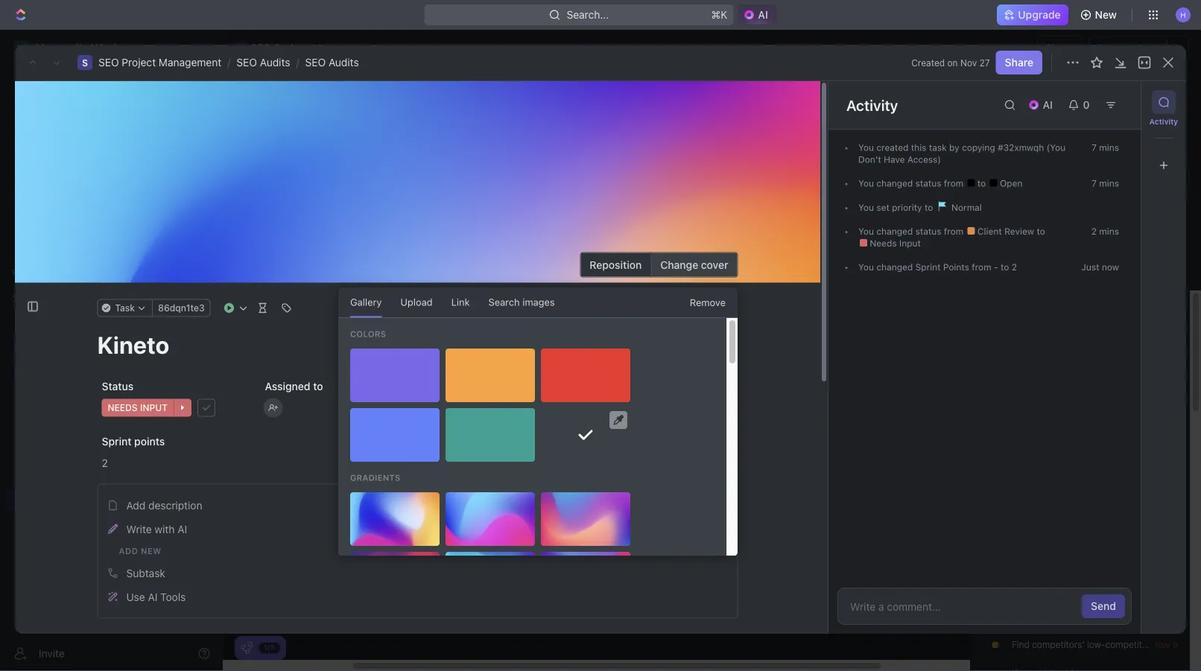 Task type: describe. For each thing, give the bounding box(es) containing it.
you changed sprint points from - to 2
[[859, 262, 1018, 273]]

86dqn1te3 button
[[152, 299, 211, 317]]

search...
[[567, 9, 609, 21]]

colors
[[350, 330, 386, 339]]

needs input
[[868, 238, 922, 249]]

(you
[[1047, 142, 1066, 153]]

sort by
[[986, 270, 1016, 281]]

client
[[978, 226, 1003, 237]]

task
[[1117, 96, 1139, 108]]

seo project management / seo audits / seo audits
[[98, 56, 359, 69]]

sort
[[986, 270, 1004, 281]]

#32xmwqh (you don't have access)
[[859, 142, 1066, 165]]

pulse
[[36, 179, 62, 192]]

2 horizontal spatial tasks
[[986, 207, 1020, 223]]

#32xmwqh
[[998, 142, 1045, 153]]

changed for open
[[877, 178, 914, 189]]

1/5
[[264, 644, 275, 652]]

hide button
[[1163, 206, 1191, 224]]

home link
[[6, 72, 209, 96]]

hide
[[1168, 210, 1187, 220]]

changed status from for needs input
[[875, 226, 967, 237]]

9
[[1174, 640, 1179, 650]]

to left open
[[978, 178, 989, 189]]

dashboards
[[36, 154, 94, 166]]

activity inside "task sidebar navigation" tab list
[[1150, 117, 1179, 126]]

tools
[[160, 591, 186, 603]]

1 vertical spatial 2
[[1012, 262, 1018, 273]]

access)
[[908, 154, 942, 165]]

pencil image
[[108, 525, 118, 535]]

created this task by copying
[[875, 142, 998, 153]]

new for add
[[141, 547, 162, 556]]

status for open
[[916, 178, 942, 189]]

automations
[[1098, 41, 1160, 54]]

urgent tasks
[[352, 138, 416, 151]]

home
[[36, 78, 64, 90]]

priority
[[592, 380, 627, 392]]

1 horizontal spatial nov
[[1156, 640, 1171, 650]]

send
[[1092, 601, 1117, 613]]

2 seo audits link from the left
[[305, 56, 359, 69]]

new
[[1096, 9, 1118, 21]]

subtask
[[126, 567, 165, 580]]

images
[[523, 297, 555, 308]]

competitors'
[[1033, 640, 1085, 650]]

3 you from the top
[[859, 202, 875, 213]]

inbox link
[[6, 98, 209, 122]]

1 you from the top
[[859, 142, 875, 153]]

copying
[[963, 142, 996, 153]]

share for "share" button on the right of "27"
[[1006, 56, 1034, 69]]

search for search images
[[489, 297, 520, 308]]

review
[[1005, 226, 1035, 237]]

favorites button
[[6, 264, 57, 282]]

send button
[[1083, 595, 1126, 619]]

invite
[[39, 648, 65, 660]]

don't
[[859, 154, 882, 165]]

titles
[[1076, 583, 1096, 594]]

overview link
[[275, 134, 324, 155]]

dates
[[428, 380, 457, 392]]

just
[[1082, 262, 1100, 273]]

use
[[126, 591, 145, 603]]

-
[[995, 262, 999, 273]]

goals link
[[6, 199, 209, 223]]

s inside s seo project management
[[239, 43, 244, 52]]

share for "share" button underneath upgrade
[[1046, 41, 1075, 54]]

description
[[148, 499, 202, 512]]

onboarding checklist button image
[[241, 643, 253, 655]]

dashboards link
[[6, 148, 209, 172]]

1 / from the left
[[228, 56, 231, 69]]

open
[[998, 178, 1023, 189]]

change cover button
[[652, 253, 738, 277]]

onboarding checklist button element
[[241, 643, 253, 655]]

link
[[452, 297, 470, 308]]

to right -
[[1001, 262, 1010, 273]]

timeline link
[[541, 134, 586, 155]]

overdue tasks
[[444, 138, 517, 151]]

normal
[[950, 202, 983, 213]]

subtask button
[[103, 562, 733, 586]]

Edit task name text field
[[97, 331, 739, 359]]

upload
[[401, 297, 433, 308]]

pulse link
[[6, 174, 209, 198]]

add task
[[1094, 96, 1139, 108]]

0 vertical spatial seo project management link
[[98, 56, 222, 69]]

2 mins
[[1092, 226, 1120, 237]]

overdue for overdue tasks
[[444, 138, 486, 151]]

use ai tools
[[126, 591, 186, 603]]

2 horizontal spatial seo project management, , element
[[236, 42, 248, 54]]

topics
[[1158, 640, 1184, 650]]

3 changed from the top
[[877, 262, 914, 273]]

reposition
[[590, 259, 642, 271]]

⌘k
[[712, 9, 728, 21]]

7 for changed status from
[[1092, 178, 1097, 189]]

favorites
[[12, 268, 51, 278]]

gallery
[[350, 297, 382, 308]]

today button
[[235, 168, 273, 186]]

input
[[900, 238, 922, 249]]

activity inside the task sidebar content section
[[847, 96, 899, 114]]

status
[[102, 380, 134, 392]]

2 / from the left
[[296, 56, 299, 69]]

seo project management, , element for the topmost seo project management link
[[78, 55, 92, 70]]

seo project management inside tree
[[36, 493, 162, 506]]

27
[[980, 57, 991, 68]]

overdue tasks link
[[441, 134, 517, 155]]

now
[[1103, 262, 1120, 273]]

sprint points
[[102, 435, 165, 448]]



Task type: vqa. For each thing, say whether or not it's contained in the screenshot.
3rd You
yes



Task type: locate. For each thing, give the bounding box(es) containing it.
new button
[[1075, 3, 1127, 27]]

to right assigned at the left
[[313, 380, 323, 392]]

0 horizontal spatial share
[[1006, 56, 1034, 69]]

project inside tree
[[59, 493, 95, 506]]

1 horizontal spatial s
[[82, 57, 88, 68]]

changed
[[877, 178, 914, 189], [877, 226, 914, 237], [877, 262, 914, 273]]

0 horizontal spatial /
[[228, 56, 231, 69]]

gradients link
[[350, 473, 401, 483]]

add left task
[[1094, 96, 1114, 108]]

audits
[[260, 56, 290, 69], [329, 56, 359, 69]]

1 vertical spatial seo project management, , element
[[78, 55, 92, 70]]

set priority to
[[875, 202, 936, 213]]

0 horizontal spatial seo audits link
[[237, 56, 290, 69]]

search left 'images' in the left top of the page
[[489, 297, 520, 308]]

s seo project management
[[239, 41, 376, 54]]

2 vertical spatial s
[[18, 494, 24, 505]]

2 7 from the top
[[1092, 178, 1097, 189]]

0 horizontal spatial 2
[[1012, 262, 1018, 273]]

7 mins for changed status from
[[1092, 178, 1120, 189]]

ai inside 'button'
[[178, 523, 187, 536]]

1 horizontal spatial audits
[[329, 56, 359, 69]]

mins for open
[[1100, 178, 1120, 189]]

7 right (you
[[1092, 142, 1097, 153]]

sidebar navigation
[[0, 30, 223, 672]]

status down access)
[[916, 178, 942, 189]]

1 vertical spatial nov
[[1156, 640, 1171, 650]]

add up write
[[126, 499, 146, 512]]

/
[[228, 56, 231, 69], [296, 56, 299, 69]]

2 vertical spatial changed
[[877, 262, 914, 273]]

have
[[884, 154, 906, 165]]

needs
[[870, 238, 897, 249]]

add description button
[[103, 494, 733, 518]]

1 audits from the left
[[260, 56, 290, 69]]

0 vertical spatial ai
[[178, 523, 187, 536]]

0 vertical spatial changed
[[877, 178, 914, 189]]

with
[[155, 523, 175, 536]]

1 vertical spatial new
[[1033, 583, 1050, 594]]

just now
[[1082, 262, 1120, 273]]

0 vertical spatial status
[[916, 178, 942, 189]]

2 changed status from from the top
[[875, 226, 967, 237]]

2 vertical spatial from
[[972, 262, 992, 273]]

points
[[944, 262, 970, 273]]

share button down upgrade
[[1037, 36, 1084, 60]]

seo project management
[[259, 89, 505, 114], [36, 493, 162, 506]]

1 vertical spatial by
[[1006, 270, 1016, 281]]

tasks left timeline link
[[489, 138, 517, 151]]

seo project management up pencil image
[[36, 493, 162, 506]]

2 vertical spatial seo project management, , element
[[13, 492, 28, 507]]

0 vertical spatial activity
[[847, 96, 899, 114]]

automations button
[[1090, 37, 1168, 59]]

from for needs input
[[945, 226, 964, 237]]

management
[[312, 41, 376, 54], [159, 56, 222, 69], [376, 89, 501, 114], [97, 493, 162, 506]]

spaces
[[12, 293, 44, 303]]

2 mins from the top
[[1100, 178, 1120, 189]]

2 horizontal spatial s
[[239, 43, 244, 52]]

share button right "27"
[[997, 51, 1043, 75]]

change cover button
[[652, 253, 738, 277]]

status for needs input
[[916, 226, 942, 237]]

add description
[[126, 499, 202, 512]]

from down normal
[[945, 226, 964, 237]]

plan
[[1013, 583, 1030, 594]]

mins up now
[[1100, 226, 1120, 237]]

1 vertical spatial s
[[82, 57, 88, 68]]

search
[[963, 138, 998, 151], [489, 297, 520, 308]]

2 right -
[[1012, 262, 1018, 273]]

1 changed from the top
[[877, 178, 914, 189]]

1 7 mins from the top
[[1092, 142, 1120, 153]]

seo project management tree
[[6, 310, 209, 664]]

points
[[134, 435, 165, 448]]

7 mins down customize
[[1092, 178, 1120, 189]]

1 status from the top
[[916, 178, 942, 189]]

seo project management link up pencil image
[[36, 488, 206, 511]]

1 7 from the top
[[1092, 142, 1097, 153]]

seo project management, , element inside seo project management tree
[[13, 492, 28, 507]]

status up input
[[916, 226, 942, 237]]

ai right with
[[178, 523, 187, 536]]

mins for needs input
[[1100, 226, 1120, 237]]

add inside button
[[126, 499, 146, 512]]

1 vertical spatial 7
[[1092, 178, 1097, 189]]

0 horizontal spatial tasks
[[388, 138, 416, 151]]

1 horizontal spatial seo audits link
[[305, 56, 359, 69]]

upgrade link
[[998, 4, 1069, 25]]

1 horizontal spatial activity
[[1150, 117, 1179, 126]]

0 vertical spatial seo project management
[[259, 89, 505, 114]]

overdue for overdue
[[1057, 238, 1095, 249]]

cover
[[702, 259, 729, 271]]

1 horizontal spatial overdue
[[1057, 238, 1095, 249]]

share down upgrade
[[1046, 41, 1075, 54]]

nov left "27"
[[961, 57, 978, 68]]

seo project management link up home link
[[98, 56, 222, 69]]

inbox
[[36, 103, 62, 116]]

new up subtask
[[141, 547, 162, 556]]

1 horizontal spatial by
[[1006, 270, 1016, 281]]

by right sort
[[1006, 270, 1016, 281]]

1 vertical spatial search
[[489, 297, 520, 308]]

2
[[1092, 226, 1097, 237], [1012, 262, 1018, 273]]

seo project management, , element for seo project management link in tree
[[13, 492, 28, 507]]

sprint left the points
[[916, 262, 941, 273]]

0 vertical spatial s
[[239, 43, 244, 52]]

1 horizontal spatial search
[[963, 138, 998, 151]]

changed down needs input
[[877, 262, 914, 273]]

1 vertical spatial mins
[[1100, 178, 1120, 189]]

0 horizontal spatial nov
[[961, 57, 978, 68]]

tasks for urgent tasks
[[388, 138, 416, 151]]

1 vertical spatial sprint
[[102, 435, 132, 448]]

write
[[126, 523, 152, 536]]

remove
[[690, 297, 726, 308]]

7 for created this task by copying
[[1092, 142, 1097, 153]]

1 horizontal spatial ai
[[178, 523, 187, 536]]

0 vertical spatial by
[[950, 142, 960, 153]]

seo project management link inside tree
[[36, 488, 206, 511]]

write with ai button
[[103, 518, 733, 542]]

overdue inside "link"
[[444, 138, 486, 151]]

priority
[[893, 202, 923, 213]]

2 vertical spatial mins
[[1100, 226, 1120, 237]]

seo project management up urgent tasks
[[259, 89, 505, 114]]

0 horizontal spatial activity
[[847, 96, 899, 114]]

1 horizontal spatial sprint
[[916, 262, 941, 273]]

2 status from the top
[[916, 226, 942, 237]]

7 mins down add task "button"
[[1092, 142, 1120, 153]]

0 vertical spatial new
[[141, 547, 162, 556]]

set
[[877, 202, 890, 213]]

mins
[[1100, 142, 1120, 153], [1100, 178, 1120, 189], [1100, 226, 1120, 237]]

tasks up client review
[[986, 207, 1020, 223]]

unscheduled
[[986, 238, 1046, 249]]

search for search
[[963, 138, 998, 151]]

0 vertical spatial sprint
[[916, 262, 941, 273]]

changed status from down access)
[[875, 178, 967, 189]]

add inside "button"
[[1094, 96, 1114, 108]]

add for add task
[[1094, 96, 1114, 108]]

1 horizontal spatial new
[[1033, 583, 1050, 594]]

plan new page titles
[[1013, 583, 1096, 594]]

overview
[[278, 138, 324, 151]]

0 vertical spatial from
[[945, 178, 964, 189]]

0 horizontal spatial audits
[[260, 56, 290, 69]]

add for add description
[[126, 499, 146, 512]]

add task button
[[1085, 90, 1148, 114]]

sprint inside the task sidebar content section
[[916, 262, 941, 273]]

0 horizontal spatial search
[[489, 297, 520, 308]]

0 vertical spatial seo project management, , element
[[236, 42, 248, 54]]

activity
[[847, 96, 899, 114], [1150, 117, 1179, 126]]

goals
[[36, 205, 63, 217]]

1 mins from the top
[[1100, 142, 1120, 153]]

0 vertical spatial 7 mins
[[1092, 142, 1120, 153]]

0 horizontal spatial ai
[[148, 591, 158, 603]]

1 vertical spatial ai
[[148, 591, 158, 603]]

4 you from the top
[[859, 226, 875, 237]]

0 horizontal spatial seo project management
[[36, 493, 162, 506]]

you left the set
[[859, 202, 875, 213]]

add for add new
[[119, 547, 138, 556]]

0 horizontal spatial s
[[18, 494, 24, 505]]

search images
[[489, 297, 555, 308]]

0 vertical spatial overdue
[[444, 138, 486, 151]]

s for seo project management link in tree
[[18, 494, 24, 505]]

you up needs
[[859, 226, 875, 237]]

0 vertical spatial search
[[963, 138, 998, 151]]

1 changed status from from the top
[[875, 178, 967, 189]]

1 vertical spatial overdue
[[1057, 238, 1095, 249]]

1 vertical spatial changed
[[877, 226, 914, 237]]

ai inside button
[[148, 591, 158, 603]]

1 horizontal spatial tasks
[[489, 138, 517, 151]]

find competitors' low-competition topics
[[1013, 640, 1184, 650]]

changed down have
[[877, 178, 914, 189]]

page
[[1052, 583, 1073, 594]]

2 7 mins from the top
[[1092, 178, 1120, 189]]

1 seo audits link from the left
[[237, 56, 290, 69]]

s inside tree
[[18, 494, 24, 505]]

3 mins from the top
[[1100, 226, 1120, 237]]

docs link
[[6, 123, 209, 147]]

from up normal
[[945, 178, 964, 189]]

0 vertical spatial 7
[[1092, 142, 1097, 153]]

new
[[141, 547, 162, 556], [1033, 583, 1050, 594]]

1 horizontal spatial /
[[296, 56, 299, 69]]

use ai tools button
[[103, 586, 733, 609]]

s
[[239, 43, 244, 52], [82, 57, 88, 68], [18, 494, 24, 505]]

2 changed from the top
[[877, 226, 914, 237]]

from
[[945, 178, 964, 189], [945, 226, 964, 237], [972, 262, 992, 273]]

changed for needs input
[[877, 226, 914, 237]]

0 vertical spatial add
[[1094, 96, 1114, 108]]

7 down customize button
[[1092, 178, 1097, 189]]

7 mins for created this task by copying
[[1092, 142, 1120, 153]]

s for the topmost seo project management link
[[82, 57, 88, 68]]

new for plan
[[1033, 583, 1050, 594]]

by inside the task sidebar content section
[[950, 142, 960, 153]]

tasks right urgent
[[388, 138, 416, 151]]

changed status from up input
[[875, 226, 967, 237]]

mins down add task "button"
[[1100, 142, 1120, 153]]

search left #32xmwqh
[[963, 138, 998, 151]]

mins down customize
[[1100, 178, 1120, 189]]

1 vertical spatial changed status from
[[875, 226, 967, 237]]

gradients
[[350, 473, 401, 483]]

ai right use
[[148, 591, 158, 603]]

0 horizontal spatial overdue
[[444, 138, 486, 151]]

1 horizontal spatial seo project management, , element
[[78, 55, 92, 70]]

to right review on the right top
[[1037, 226, 1046, 237]]

from for open
[[945, 178, 964, 189]]

0 horizontal spatial seo project management, , element
[[13, 492, 28, 507]]

7 mins
[[1092, 142, 1120, 153], [1092, 178, 1120, 189]]

write with ai
[[126, 523, 187, 536]]

search button
[[944, 134, 1002, 155]]

add new
[[119, 547, 162, 556]]

seo project management, , element
[[236, 42, 248, 54], [78, 55, 92, 70], [13, 492, 28, 507]]

timeline
[[544, 138, 586, 151]]

nov left 9
[[1156, 640, 1171, 650]]

2 audits from the left
[[329, 56, 359, 69]]

changed up needs input
[[877, 226, 914, 237]]

search inside button
[[963, 138, 998, 151]]

1 vertical spatial 7 mins
[[1092, 178, 1120, 189]]

1 vertical spatial seo project management link
[[36, 488, 206, 511]]

management inside tree
[[97, 493, 162, 506]]

0 horizontal spatial new
[[141, 547, 162, 556]]

created
[[912, 57, 946, 68]]

seo inside tree
[[36, 493, 57, 506]]

1 horizontal spatial share
[[1046, 41, 1075, 54]]

1 vertical spatial share
[[1006, 56, 1034, 69]]

0 vertical spatial share
[[1046, 41, 1075, 54]]

1 horizontal spatial seo project management
[[259, 89, 505, 114]]

change
[[661, 259, 699, 271]]

you
[[859, 142, 875, 153], [859, 178, 875, 189], [859, 202, 875, 213], [859, 226, 875, 237], [859, 262, 875, 273]]

0 horizontal spatial sprint
[[102, 435, 132, 448]]

1 vertical spatial activity
[[1150, 117, 1179, 126]]

customize
[[1075, 138, 1127, 151]]

low-
[[1088, 640, 1106, 650]]

user group image
[[15, 368, 26, 377]]

1 vertical spatial from
[[945, 226, 964, 237]]

1 horizontal spatial 2
[[1092, 226, 1097, 237]]

urgent tasks link
[[349, 134, 416, 155]]

competition
[[1106, 640, 1156, 650]]

nov 9
[[1156, 640, 1179, 650]]

2 up the just
[[1092, 226, 1097, 237]]

0 horizontal spatial by
[[950, 142, 960, 153]]

docs
[[36, 129, 60, 141]]

1 vertical spatial add
[[126, 499, 146, 512]]

you up don't
[[859, 142, 875, 153]]

1 vertical spatial status
[[916, 226, 942, 237]]

on
[[948, 57, 959, 68]]

changed status from for open
[[875, 178, 967, 189]]

86dqn1te3
[[158, 303, 205, 313]]

add down write
[[119, 547, 138, 556]]

0 vertical spatial mins
[[1100, 142, 1120, 153]]

assigned to
[[265, 380, 323, 392]]

2 vertical spatial add
[[119, 547, 138, 556]]

task sidebar navigation tab list
[[1148, 90, 1181, 177]]

5 you from the top
[[859, 262, 875, 273]]

tasks for overdue tasks
[[489, 138, 517, 151]]

from left -
[[972, 262, 992, 273]]

0 vertical spatial nov
[[961, 57, 978, 68]]

new right plan
[[1033, 583, 1050, 594]]

2 you from the top
[[859, 178, 875, 189]]

1 vertical spatial seo project management
[[36, 493, 162, 506]]

share right "27"
[[1006, 56, 1034, 69]]

tasks inside "link"
[[489, 138, 517, 151]]

share button
[[1037, 36, 1084, 60], [997, 51, 1043, 75]]

0 vertical spatial changed status from
[[875, 178, 967, 189]]

assigned
[[265, 380, 311, 392]]

created
[[877, 142, 909, 153]]

you down don't
[[859, 178, 875, 189]]

today
[[241, 172, 267, 182]]

you down needs
[[859, 262, 875, 273]]

to right "priority"
[[925, 202, 934, 213]]

by right task
[[950, 142, 960, 153]]

sprint left points
[[102, 435, 132, 448]]

0 vertical spatial 2
[[1092, 226, 1097, 237]]

task sidebar content section
[[828, 81, 1142, 635]]



